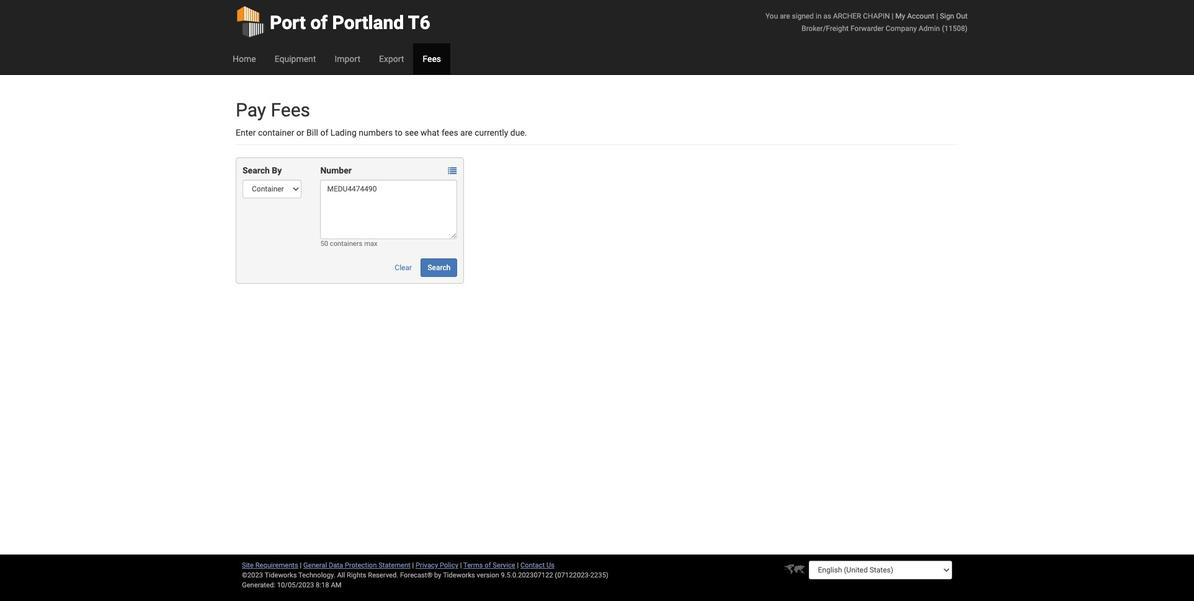 Task type: locate. For each thing, give the bounding box(es) containing it.
of right port
[[310, 12, 328, 34]]

| up 'forecast®'
[[412, 562, 414, 570]]

search inside button
[[428, 264, 451, 272]]

currently
[[475, 128, 508, 138]]

forwarder
[[851, 24, 884, 33]]

export button
[[370, 43, 413, 74]]

due.
[[510, 128, 527, 138]]

reserved.
[[368, 572, 398, 580]]

1 horizontal spatial are
[[780, 12, 790, 20]]

port of portland t6
[[270, 12, 430, 34]]

8:18
[[316, 582, 329, 590]]

lading
[[331, 128, 357, 138]]

of right bill on the top left
[[320, 128, 328, 138]]

archer
[[833, 12, 861, 20]]

| up 9.5.0.202307122
[[517, 562, 519, 570]]

search left by
[[243, 166, 270, 176]]

sign out link
[[940, 12, 968, 20]]

0 horizontal spatial search
[[243, 166, 270, 176]]

as
[[824, 12, 831, 20]]

50
[[320, 240, 328, 248]]

50 containers max
[[320, 240, 378, 248]]

0 vertical spatial fees
[[423, 54, 441, 64]]

| left sign
[[936, 12, 938, 20]]

fees button
[[413, 43, 450, 74]]

0 vertical spatial search
[[243, 166, 270, 176]]

0 vertical spatial are
[[780, 12, 790, 20]]

are right you
[[780, 12, 790, 20]]

port of portland t6 link
[[236, 0, 430, 43]]

search right clear
[[428, 264, 451, 272]]

chapin
[[863, 12, 890, 20]]

0 horizontal spatial are
[[460, 128, 473, 138]]

you are signed in as archer chapin | my account | sign out broker/freight forwarder company admin (11508)
[[766, 12, 968, 33]]

Number text field
[[320, 180, 457, 239]]

0 vertical spatial of
[[310, 12, 328, 34]]

my account link
[[896, 12, 935, 20]]

site requirements | general data protection statement | privacy policy | terms of service | contact us ©2023 tideworks technology. all rights reserved. forecast® by tideworks version 9.5.0.202307122 (07122023-2235) generated: 10/05/2023 8:18 am
[[242, 562, 609, 590]]

are
[[780, 12, 790, 20], [460, 128, 473, 138]]

9.5.0.202307122
[[501, 572, 553, 580]]

export
[[379, 54, 404, 64]]

equipment
[[275, 54, 316, 64]]

bill
[[307, 128, 318, 138]]

site requirements link
[[242, 562, 298, 570]]

1 horizontal spatial search
[[428, 264, 451, 272]]

sign
[[940, 12, 954, 20]]

search
[[243, 166, 270, 176], [428, 264, 451, 272]]

are right fees
[[460, 128, 473, 138]]

2 vertical spatial of
[[485, 562, 491, 570]]

admin
[[919, 24, 940, 33]]

of up version
[[485, 562, 491, 570]]

version
[[477, 572, 499, 580]]

10/05/2023
[[277, 582, 314, 590]]

site
[[242, 562, 254, 570]]

my
[[896, 12, 906, 20]]

pay fees
[[236, 99, 310, 121]]

technology.
[[298, 572, 335, 580]]

enter container or bill of lading numbers to see what fees are currently due.
[[236, 128, 527, 138]]

what
[[421, 128, 440, 138]]

t6
[[408, 12, 430, 34]]

by
[[272, 166, 282, 176]]

of
[[310, 12, 328, 34], [320, 128, 328, 138], [485, 562, 491, 570]]

(11508)
[[942, 24, 968, 33]]

privacy policy link
[[416, 562, 458, 570]]

1 vertical spatial search
[[428, 264, 451, 272]]

fees down "t6"
[[423, 54, 441, 64]]

| left general
[[300, 562, 302, 570]]

search by
[[243, 166, 282, 176]]

number
[[320, 166, 352, 176]]

|
[[892, 12, 894, 20], [936, 12, 938, 20], [300, 562, 302, 570], [412, 562, 414, 570], [460, 562, 462, 570], [517, 562, 519, 570]]

fees
[[423, 54, 441, 64], [271, 99, 310, 121]]

(07122023-
[[555, 572, 591, 580]]

1 horizontal spatial fees
[[423, 54, 441, 64]]

0 horizontal spatial fees
[[271, 99, 310, 121]]

containers
[[330, 240, 363, 248]]

us
[[547, 562, 555, 570]]

company
[[886, 24, 917, 33]]

©2023 tideworks
[[242, 572, 297, 580]]

pay
[[236, 99, 266, 121]]

general data protection statement link
[[303, 562, 411, 570]]

or
[[296, 128, 304, 138]]

max
[[364, 240, 378, 248]]

home button
[[223, 43, 265, 74]]

1 vertical spatial fees
[[271, 99, 310, 121]]

fees up or
[[271, 99, 310, 121]]

tideworks
[[443, 572, 475, 580]]



Task type: vqa. For each thing, say whether or not it's contained in the screenshot.
Creating
no



Task type: describe. For each thing, give the bounding box(es) containing it.
import button
[[325, 43, 370, 74]]

general
[[303, 562, 327, 570]]

by
[[434, 572, 441, 580]]

requirements
[[255, 562, 298, 570]]

see
[[405, 128, 419, 138]]

import
[[335, 54, 360, 64]]

in
[[816, 12, 822, 20]]

fees inside dropdown button
[[423, 54, 441, 64]]

of inside site requirements | general data protection statement | privacy policy | terms of service | contact us ©2023 tideworks technology. all rights reserved. forecast® by tideworks version 9.5.0.202307122 (07122023-2235) generated: 10/05/2023 8:18 am
[[485, 562, 491, 570]]

service
[[493, 562, 515, 570]]

portland
[[332, 12, 404, 34]]

policy
[[440, 562, 458, 570]]

broker/freight
[[802, 24, 849, 33]]

search button
[[421, 259, 457, 277]]

equipment button
[[265, 43, 325, 74]]

rights
[[347, 572, 366, 580]]

account
[[907, 12, 935, 20]]

forecast®
[[400, 572, 433, 580]]

are inside you are signed in as archer chapin | my account | sign out broker/freight forwarder company admin (11508)
[[780, 12, 790, 20]]

home
[[233, 54, 256, 64]]

contact
[[521, 562, 545, 570]]

terms
[[463, 562, 483, 570]]

generated:
[[242, 582, 275, 590]]

data
[[329, 562, 343, 570]]

fees
[[442, 128, 458, 138]]

clear
[[395, 264, 412, 272]]

| left my
[[892, 12, 894, 20]]

statement
[[379, 562, 411, 570]]

show list image
[[448, 167, 457, 176]]

am
[[331, 582, 342, 590]]

out
[[956, 12, 968, 20]]

search for search
[[428, 264, 451, 272]]

you
[[766, 12, 778, 20]]

2235)
[[591, 572, 609, 580]]

signed
[[792, 12, 814, 20]]

protection
[[345, 562, 377, 570]]

to
[[395, 128, 403, 138]]

terms of service link
[[463, 562, 515, 570]]

1 vertical spatial of
[[320, 128, 328, 138]]

all
[[337, 572, 345, 580]]

clear button
[[388, 259, 419, 277]]

search for search by
[[243, 166, 270, 176]]

numbers
[[359, 128, 393, 138]]

1 vertical spatial are
[[460, 128, 473, 138]]

port
[[270, 12, 306, 34]]

privacy
[[416, 562, 438, 570]]

container
[[258, 128, 294, 138]]

enter
[[236, 128, 256, 138]]

| up tideworks
[[460, 562, 462, 570]]

contact us link
[[521, 562, 555, 570]]



